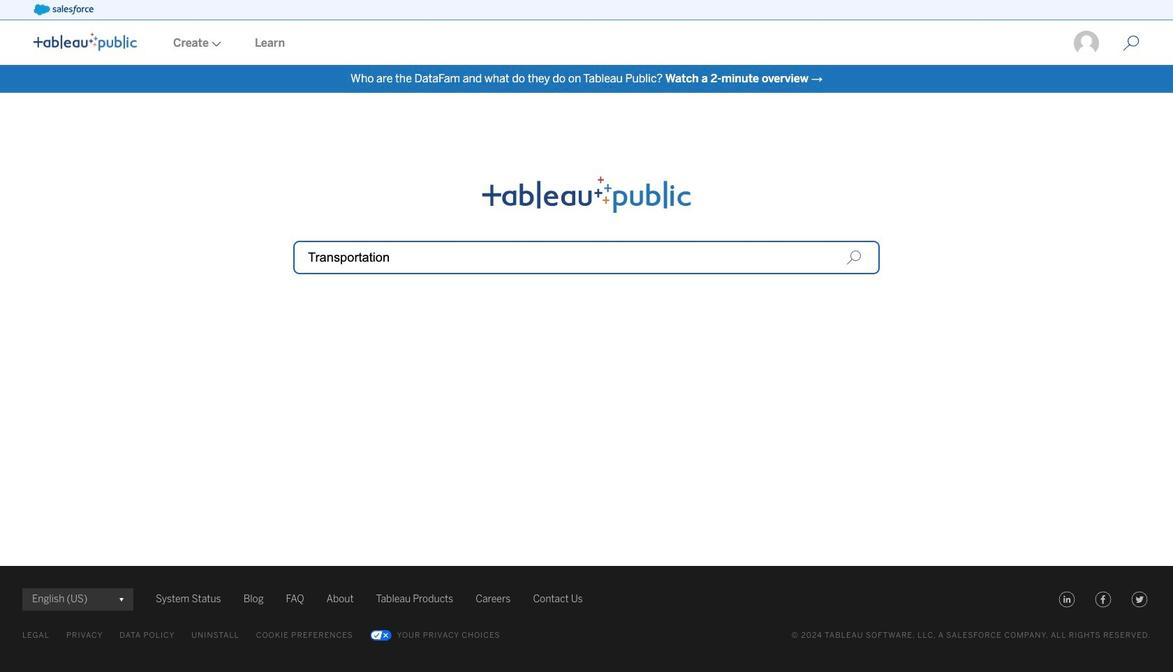 Task type: describe. For each thing, give the bounding box(es) containing it.
Search input field
[[293, 241, 880, 275]]

logo image
[[34, 33, 137, 51]]

search image
[[847, 250, 862, 266]]

create image
[[209, 41, 221, 47]]



Task type: locate. For each thing, give the bounding box(es) containing it.
salesforce logo image
[[34, 4, 93, 15]]

gary.orlando image
[[1073, 29, 1101, 57]]

selected language element
[[32, 589, 124, 611]]

go to search image
[[1107, 35, 1157, 52]]



Task type: vqa. For each thing, say whether or not it's contained in the screenshot.
bottom With
no



